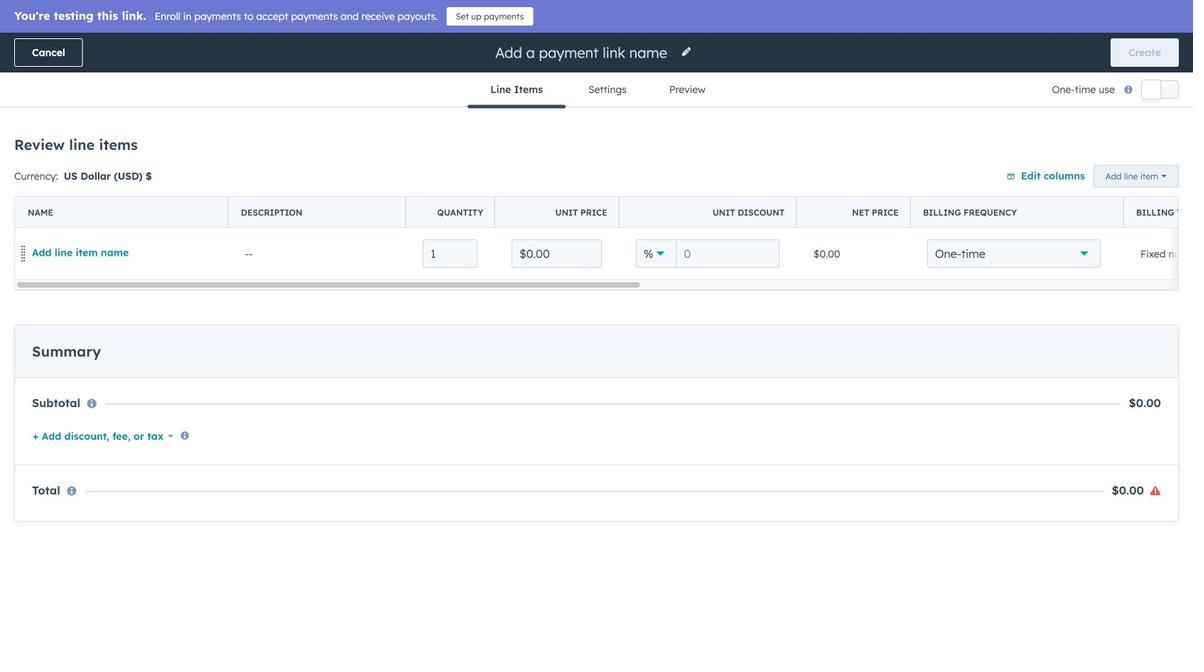 Task type: locate. For each thing, give the bounding box(es) containing it.
dialog
[[0, 0, 1194, 661]]

press to sort. image for eighth press to sort. "element" from the right
[[107, 189, 112, 199]]

press to sort. image
[[107, 189, 112, 199], [569, 189, 574, 199], [682, 189, 687, 199], [1108, 189, 1113, 199]]

3 press to sort. image from the left
[[682, 189, 687, 199]]

2 press to sort. image from the left
[[777, 189, 782, 199]]

None text field
[[423, 240, 478, 268], [512, 240, 602, 268], [423, 240, 478, 268], [512, 240, 602, 268]]

navigation inside page section element
[[468, 73, 726, 108]]

column header
[[223, 179, 335, 210], [15, 197, 229, 228], [228, 197, 407, 228], [406, 197, 496, 228], [495, 197, 620, 228], [619, 197, 798, 228], [797, 197, 912, 228], [911, 197, 1125, 228], [1124, 197, 1194, 228]]

navigation
[[468, 73, 726, 108]]

3 press to sort. image from the left
[[943, 189, 949, 199]]

2 press to sort. element from the left
[[395, 189, 401, 201]]

pagination navigation
[[483, 280, 611, 299]]

press to sort. image for 5th press to sort. "element" from right
[[682, 189, 687, 199]]

press to sort. element
[[107, 189, 112, 201], [395, 189, 401, 201], [569, 189, 574, 201], [682, 189, 687, 201], [777, 189, 782, 201], [943, 189, 949, 201], [1023, 189, 1028, 201], [1108, 189, 1113, 201]]

4 press to sort. image from the left
[[1023, 189, 1028, 199]]

press to sort. image for 3rd press to sort. "element" from right
[[943, 189, 949, 199]]

1 press to sort. image from the left
[[395, 189, 401, 199]]

press to sort. image for 7th press to sort. "element" from right
[[395, 189, 401, 199]]

1 press to sort. element from the left
[[107, 189, 112, 201]]

1 press to sort. image from the left
[[107, 189, 112, 199]]

4 press to sort. image from the left
[[1108, 189, 1113, 199]]

press to sort. image
[[395, 189, 401, 199], [777, 189, 782, 199], [943, 189, 949, 199], [1023, 189, 1028, 199]]

7 press to sort. element from the left
[[1023, 189, 1028, 201]]

4 press to sort. element from the left
[[682, 189, 687, 201]]

2 press to sort. image from the left
[[569, 189, 574, 199]]



Task type: describe. For each thing, give the bounding box(es) containing it.
press to sort. image for 2nd press to sort. "element" from the right
[[1023, 189, 1028, 199]]

page section element
[[0, 33, 1194, 108]]

Add a payment link name field
[[494, 43, 673, 62]]

5 press to sort. element from the left
[[777, 189, 782, 201]]

press to sort. image for eighth press to sort. "element" from the left
[[1108, 189, 1113, 199]]

press to sort. image for 5th press to sort. "element"
[[777, 189, 782, 199]]

3 press to sort. element from the left
[[569, 189, 574, 201]]

press to sort. image for 6th press to sort. "element" from right
[[569, 189, 574, 199]]

Search search field
[[34, 136, 319, 164]]

0 text field
[[677, 240, 780, 268]]

6 press to sort. element from the left
[[943, 189, 949, 201]]

8 press to sort. element from the left
[[1108, 189, 1113, 201]]



Task type: vqa. For each thing, say whether or not it's contained in the screenshot.
"field"
no



